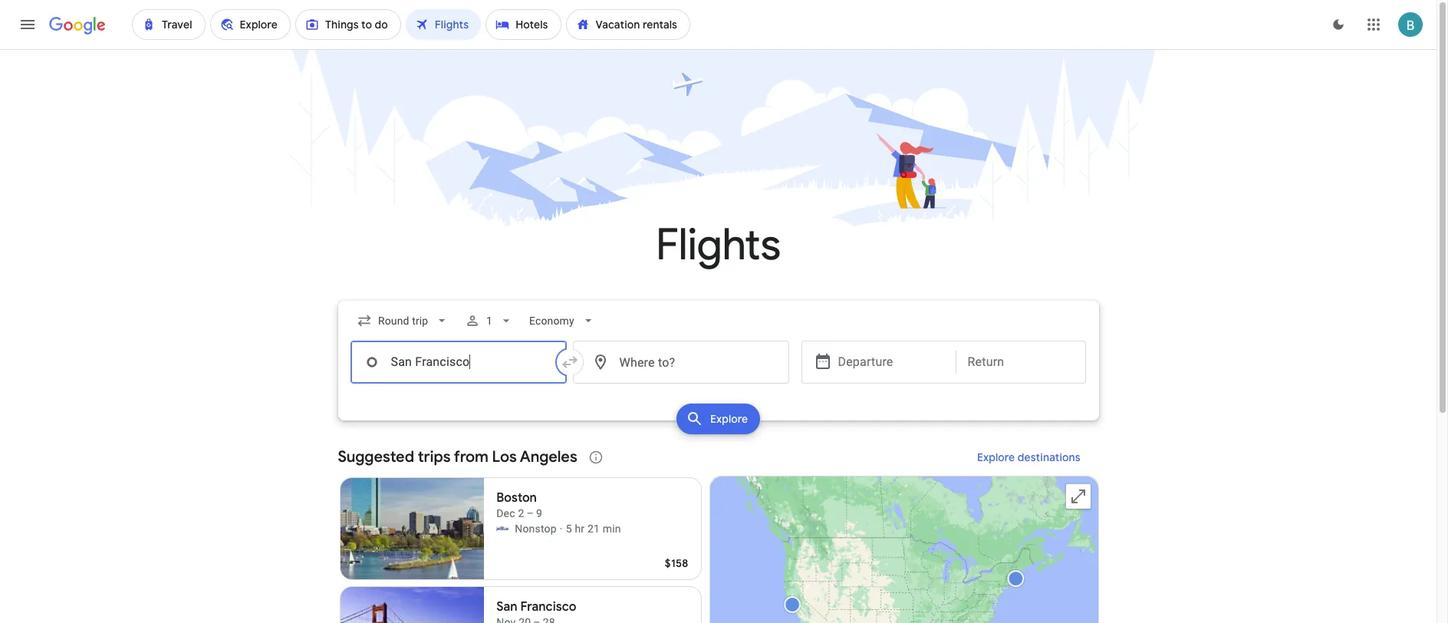 Task type: vqa. For each thing, say whether or not it's contained in the screenshot.
Privacy
no



Task type: locate. For each thing, give the bounding box(es) containing it.
explore down where to? text field
[[710, 412, 748, 426]]

None field
[[350, 307, 456, 335], [523, 307, 602, 335], [350, 307, 456, 335], [523, 307, 602, 335]]

change appearance image
[[1320, 6, 1357, 43]]

suggested trips from los angeles
[[338, 447, 578, 466]]

explore button
[[677, 404, 760, 434]]

1 vertical spatial explore
[[977, 450, 1015, 464]]

1
[[486, 315, 492, 327]]

explore inside the flight search field
[[710, 412, 748, 426]]

5 hr 21 min
[[566, 523, 621, 535]]

 image inside suggested trips from los angeles region
[[560, 521, 563, 536]]

explore left destinations
[[977, 450, 1015, 464]]

suggested trips from los angeles region
[[338, 439, 1099, 623]]

explore
[[710, 412, 748, 426], [977, 450, 1015, 464]]

main menu image
[[18, 15, 37, 34]]

jetblue image
[[497, 523, 509, 535]]

nonstop
[[515, 523, 557, 535]]

min
[[603, 523, 621, 535]]

Return text field
[[968, 341, 1074, 383]]

explore destinations button
[[959, 439, 1099, 476]]

explore for explore destinations
[[977, 450, 1015, 464]]

explore for explore
[[710, 412, 748, 426]]

explore inside suggested trips from los angeles region
[[977, 450, 1015, 464]]

21
[[588, 523, 600, 535]]

boston dec 2 – 9
[[497, 490, 542, 519]]

2 – 9
[[518, 507, 542, 519]]

flights
[[656, 218, 781, 272]]

 image
[[560, 521, 563, 536]]

0 horizontal spatial explore
[[710, 412, 748, 426]]

trips
[[418, 447, 451, 466]]

san francisco button
[[340, 586, 702, 623]]

explore destinations
[[977, 450, 1081, 464]]

0 vertical spatial explore
[[710, 412, 748, 426]]

None text field
[[350, 341, 567, 384]]

1 horizontal spatial explore
[[977, 450, 1015, 464]]

boston
[[497, 490, 537, 506]]

$158
[[665, 556, 689, 570]]



Task type: describe. For each thing, give the bounding box(es) containing it.
158 US dollars text field
[[665, 556, 689, 570]]

san francisco
[[497, 599, 577, 615]]

dec
[[497, 507, 515, 519]]

angeles
[[520, 447, 578, 466]]

francisco
[[521, 599, 577, 615]]

Departure text field
[[838, 341, 944, 383]]

suggested
[[338, 447, 414, 466]]

Where to? text field
[[573, 341, 789, 384]]

destinations
[[1018, 450, 1081, 464]]

5
[[566, 523, 572, 535]]

from
[[454, 447, 489, 466]]

none text field inside the flight search field
[[350, 341, 567, 384]]

hr
[[575, 523, 585, 535]]

los
[[492, 447, 517, 466]]

san
[[497, 599, 518, 615]]

1 button
[[459, 302, 520, 339]]

Flight search field
[[326, 301, 1111, 439]]



